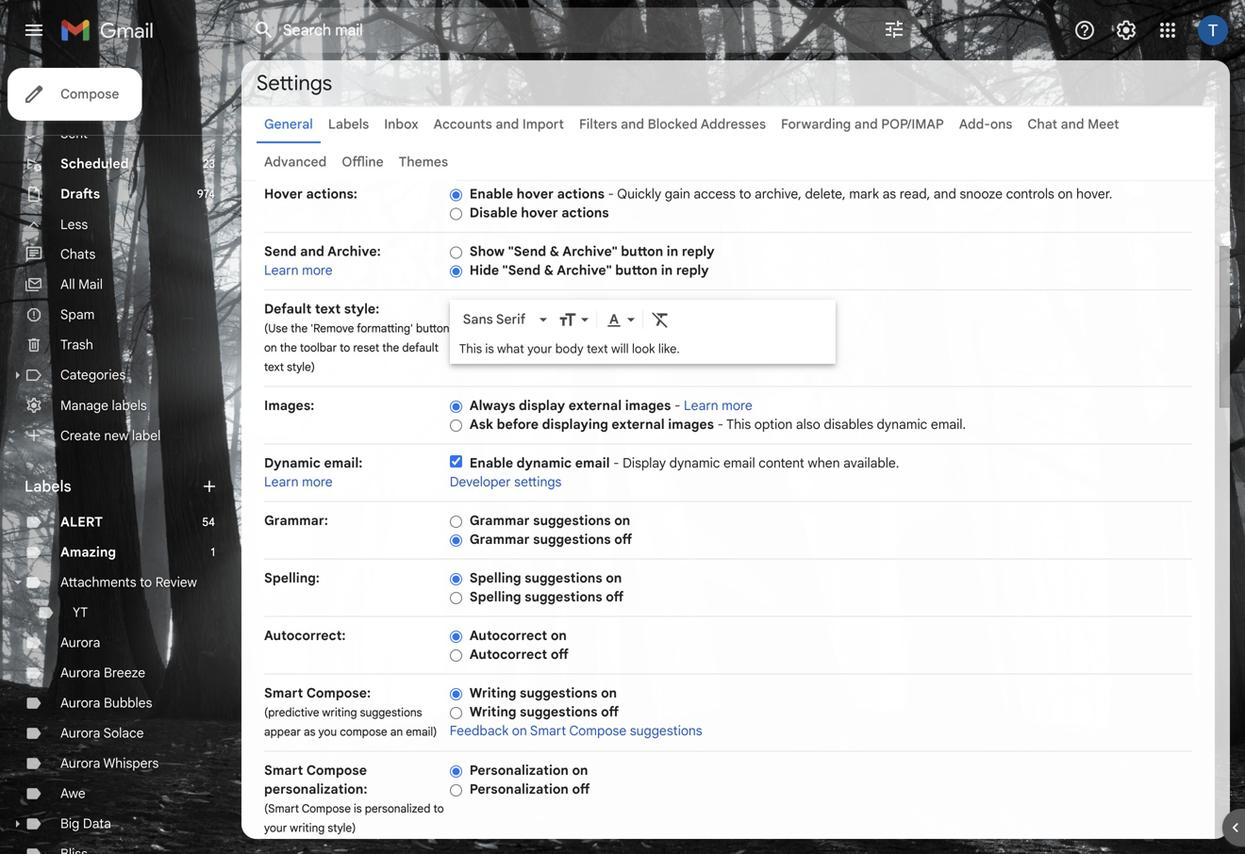 Task type: describe. For each thing, give the bounding box(es) containing it.
mail
[[78, 276, 103, 293]]

on left hover.
[[1058, 186, 1073, 202]]

attachments to review
[[60, 575, 197, 591]]

on down writing suggestions off
[[512, 723, 527, 740]]

on inside default text style: (use the 'remove formatting' button on the toolbar to reset the default text style)
[[264, 341, 277, 355]]

smart for smart compose:
[[264, 685, 303, 702]]

solace
[[103, 725, 144, 742]]

forwarding
[[781, 116, 851, 133]]

compose down the personalization:
[[302, 802, 351, 817]]

search mail image
[[247, 13, 281, 47]]

less button
[[0, 209, 226, 240]]

awe link
[[60, 786, 86, 802]]

meet
[[1088, 116, 1119, 133]]

archive" for hide
[[557, 262, 612, 279]]

"send for hide
[[503, 262, 541, 279]]

2 horizontal spatial dynamic
[[877, 417, 928, 433]]

the down the 'formatting''
[[382, 341, 399, 355]]

Grammar suggestions off radio
[[450, 534, 462, 548]]

delete,
[[805, 186, 846, 202]]

awe
[[60, 786, 86, 802]]

filters and blocked addresses link
[[579, 116, 766, 133]]

spam
[[60, 307, 95, 323]]

more inside send and archive: learn more
[[302, 262, 333, 279]]

spelling suggestions on
[[470, 570, 622, 587]]

alert link
[[60, 514, 103, 531]]

developer settings link
[[450, 474, 562, 491]]

spelling for spelling suggestions off
[[470, 589, 521, 606]]

Writing suggestions on radio
[[450, 688, 462, 702]]

an
[[390, 725, 403, 740]]

974
[[197, 187, 215, 201]]

autocorrect:
[[264, 628, 346, 644]]

add-
[[959, 116, 990, 133]]

email)
[[406, 725, 437, 740]]

54
[[202, 516, 215, 530]]

breeze
[[104, 665, 145, 682]]

style) inside smart compose personalization: (smart compose is personalized to your writing style)
[[328, 822, 356, 836]]

Personalization on radio
[[450, 765, 462, 779]]

disables
[[824, 417, 874, 433]]

button for hide "send & archive" button in reply
[[615, 262, 658, 279]]

dynamic email: learn more
[[264, 455, 363, 491]]

Search mail text field
[[283, 21, 830, 40]]

categories
[[60, 367, 126, 384]]

to inside smart compose personalization: (smart compose is personalized to your writing style)
[[434, 802, 444, 817]]

off up writing suggestions on at left
[[551, 647, 569, 663]]

- left quickly
[[608, 186, 614, 202]]

spelling suggestions off
[[470, 589, 624, 606]]

1 vertical spatial text
[[587, 342, 608, 357]]

offline link
[[342, 154, 384, 170]]

- left option
[[718, 417, 724, 433]]

in for hide "send & archive" button in reply
[[661, 262, 673, 279]]

trash
[[60, 337, 93, 353]]

enable for enable hover actions
[[470, 186, 513, 202]]

1 vertical spatial more
[[722, 398, 753, 414]]

0 vertical spatial images
[[625, 398, 671, 414]]

in for show "send & archive" button in reply
[[667, 243, 679, 260]]

chat and meet link
[[1028, 116, 1119, 133]]

toolbar
[[300, 341, 337, 355]]

default text style: (use the 'remove formatting' button on the toolbar to reset the default text style)
[[264, 301, 450, 375]]

spelling:
[[264, 570, 320, 587]]

more inside dynamic email: learn more
[[302, 474, 333, 491]]

hover for enable
[[517, 186, 554, 202]]

on up spelling suggestions off
[[606, 570, 622, 587]]

personalization for personalization off
[[470, 782, 569, 798]]

0 vertical spatial is
[[485, 342, 494, 357]]

access
[[694, 186, 736, 202]]

themes
[[399, 154, 448, 170]]

labels
[[112, 397, 147, 414]]

and for pop/imap
[[855, 116, 878, 133]]

filters and blocked addresses
[[579, 116, 766, 133]]

read,
[[900, 186, 930, 202]]

compose down writing suggestions off
[[569, 723, 627, 740]]

chat
[[1028, 116, 1058, 133]]

smart for smart compose personalization:
[[264, 763, 303, 779]]

Grammar suggestions on radio
[[450, 515, 462, 529]]

learn more link for and
[[264, 262, 333, 279]]

create new label link
[[60, 428, 161, 444]]

sans
[[463, 311, 493, 328]]

feedback on smart compose suggestions link
[[450, 723, 702, 740]]

Enable hover actions radio
[[450, 188, 462, 202]]

alert
[[60, 514, 103, 531]]

inbox
[[384, 116, 419, 133]]

aurora link
[[60, 635, 100, 651]]

labels heading
[[25, 477, 200, 496]]

learn more link for email:
[[264, 474, 333, 491]]

suggestions for grammar suggestions off
[[533, 532, 611, 548]]

button for show "send & archive" button in reply
[[621, 243, 663, 260]]

archive" for show
[[563, 243, 618, 260]]

offline
[[342, 154, 384, 170]]

Personalization off radio
[[450, 784, 462, 798]]

attachments to review link
[[60, 575, 197, 591]]

display
[[519, 398, 565, 414]]

default
[[402, 341, 439, 355]]

spam link
[[60, 307, 95, 323]]

disable
[[470, 205, 518, 221]]

before
[[497, 417, 539, 433]]

aurora for aurora breeze
[[60, 665, 100, 682]]

sent
[[60, 125, 88, 142]]

1 vertical spatial this
[[727, 417, 751, 433]]

serif
[[496, 311, 526, 328]]

personalization on
[[470, 763, 588, 779]]

compose inside button
[[60, 86, 119, 102]]

display
[[623, 455, 666, 472]]

aurora for aurora bubbles
[[60, 695, 100, 712]]

reset
[[353, 341, 379, 355]]

displaying
[[542, 417, 608, 433]]

aurora whispers link
[[60, 756, 159, 772]]

aurora for aurora solace
[[60, 725, 100, 742]]

advanced search options image
[[876, 10, 913, 48]]

off for spelling suggestions on
[[606, 589, 624, 606]]

to inside "labels" navigation
[[140, 575, 152, 591]]

developer
[[450, 474, 511, 491]]

style) inside default text style: (use the 'remove formatting' button on the toolbar to reset the default text style)
[[287, 360, 315, 375]]

& for hide
[[544, 262, 554, 279]]

blocked
[[648, 116, 698, 133]]

pop/imap
[[881, 116, 944, 133]]

reply for hide "send & archive" button in reply
[[676, 262, 709, 279]]

forwarding and pop/imap link
[[781, 116, 944, 133]]

hide
[[470, 262, 499, 279]]

aurora for aurora link
[[60, 635, 100, 651]]

to right access
[[739, 186, 751, 202]]

show "send & archive" button in reply
[[470, 243, 715, 260]]

like.
[[658, 342, 680, 357]]

grammar suggestions on
[[470, 513, 630, 529]]

learn inside dynamic email: learn more
[[264, 474, 299, 491]]

labels for labels link
[[328, 116, 369, 133]]

accounts and import
[[434, 116, 564, 133]]

is inside smart compose personalization: (smart compose is personalized to your writing style)
[[354, 802, 362, 817]]

0 vertical spatial this
[[459, 342, 482, 357]]

Always display external images radio
[[450, 400, 462, 414]]

enable hover actions - quickly gain access to archive, delete, mark as read, and snooze controls on hover.
[[470, 186, 1113, 202]]

writing suggestions off
[[470, 704, 619, 721]]

amazing link
[[60, 544, 116, 561]]

off down the personalization on on the left
[[572, 782, 590, 798]]

create new label
[[60, 428, 161, 444]]

1 vertical spatial smart
[[530, 723, 566, 740]]

personalized
[[365, 802, 431, 817]]

hover for disable
[[521, 205, 558, 221]]

1 vertical spatial external
[[612, 417, 665, 433]]

1 horizontal spatial as
[[883, 186, 896, 202]]

Hide "Send & Archive" button in reply radio
[[450, 264, 462, 279]]

the down default
[[291, 322, 308, 336]]

button inside default text style: (use the 'remove formatting' button on the toolbar to reset the default text style)
[[416, 322, 450, 336]]

smart compose personalization: (smart compose is personalized to your writing style)
[[264, 763, 444, 836]]

scheduled
[[60, 156, 129, 172]]

gain
[[665, 186, 690, 202]]

chats
[[60, 246, 96, 263]]

aurora solace link
[[60, 725, 144, 742]]

general
[[264, 116, 313, 133]]

grammar for grammar suggestions off
[[470, 532, 530, 548]]

0 vertical spatial text
[[315, 301, 341, 317]]

appear
[[264, 725, 301, 740]]

learn inside send and archive: learn more
[[264, 262, 299, 279]]



Task type: vqa. For each thing, say whether or not it's contained in the screenshot.


Task type: locate. For each thing, give the bounding box(es) containing it.
off
[[614, 532, 632, 548], [606, 589, 624, 606], [551, 647, 569, 663], [601, 704, 619, 721], [572, 782, 590, 798]]

0 vertical spatial learn
[[264, 262, 299, 279]]

style)
[[287, 360, 315, 375], [328, 822, 356, 836]]

learn
[[264, 262, 299, 279], [684, 398, 718, 414], [264, 474, 299, 491]]

2 enable from the top
[[470, 455, 513, 472]]

ask
[[470, 417, 493, 433]]

"send for show
[[508, 243, 546, 260]]

archive" down show "send & archive" button in reply
[[557, 262, 612, 279]]

3 aurora from the top
[[60, 695, 100, 712]]

Ask before displaying external images radio
[[450, 419, 462, 433]]

2 vertical spatial button
[[416, 322, 450, 336]]

0 vertical spatial grammar
[[470, 513, 530, 529]]

and right filters
[[621, 116, 644, 133]]

0 horizontal spatial email
[[575, 455, 610, 472]]

labels up the alert
[[25, 477, 71, 496]]

1 horizontal spatial this
[[727, 417, 751, 433]]

actions for disable
[[562, 205, 609, 221]]

0 vertical spatial reply
[[682, 243, 715, 260]]

0 horizontal spatial as
[[304, 725, 316, 740]]

0 vertical spatial button
[[621, 243, 663, 260]]

enable up disable
[[470, 186, 513, 202]]

off up the feedback on smart compose suggestions link
[[601, 704, 619, 721]]

& down show "send & archive" button in reply
[[544, 262, 554, 279]]

5 aurora from the top
[[60, 756, 100, 772]]

support image
[[1074, 19, 1096, 42]]

off down grammar suggestions on
[[614, 532, 632, 548]]

trash link
[[60, 337, 93, 353]]

1 vertical spatial enable
[[470, 455, 513, 472]]

actions
[[557, 186, 605, 202], [562, 205, 609, 221]]

gmail image
[[60, 11, 163, 49]]

0 vertical spatial &
[[550, 243, 560, 260]]

grammar right grammar suggestions off option
[[470, 532, 530, 548]]

None search field
[[242, 8, 921, 53]]

personalization up personalization off
[[470, 763, 569, 779]]

images
[[625, 398, 671, 414], [668, 417, 714, 433]]

23
[[203, 157, 215, 171]]

enable inside enable dynamic email - display dynamic email content when available. developer settings
[[470, 455, 513, 472]]

and for meet
[[1061, 116, 1085, 133]]

learn more link up ask before displaying external images - this option also disables dynamic email.
[[684, 398, 753, 414]]

0 horizontal spatial labels
[[25, 477, 71, 496]]

archive,
[[755, 186, 802, 202]]

0 vertical spatial actions
[[557, 186, 605, 202]]

labels navigation
[[0, 0, 242, 855]]

on down spelling suggestions off
[[551, 628, 567, 644]]

dynamic down ask before displaying external images - this option also disables dynamic email.
[[670, 455, 720, 472]]

2 writing from the top
[[470, 704, 516, 721]]

button down show "send & archive" button in reply
[[615, 262, 658, 279]]

actions up show "send & archive" button in reply
[[562, 205, 609, 221]]

2 vertical spatial learn more link
[[264, 474, 333, 491]]

1 horizontal spatial dynamic
[[670, 455, 720, 472]]

your right what
[[527, 342, 552, 357]]

personalization
[[470, 763, 569, 779], [470, 782, 569, 798]]

settings image
[[1115, 19, 1138, 42]]

formatting options toolbar
[[455, 302, 830, 337]]

1 vertical spatial spelling
[[470, 589, 521, 606]]

this
[[459, 342, 482, 357], [727, 417, 751, 433]]

autocorrect for autocorrect on
[[470, 628, 547, 644]]

labels link
[[328, 116, 369, 133]]

writing down (smart
[[290, 822, 325, 836]]

1 vertical spatial button
[[615, 262, 658, 279]]

external down always display external images - learn more
[[612, 417, 665, 433]]

themes link
[[399, 154, 448, 170]]

1 enable from the top
[[470, 186, 513, 202]]

and for blocked
[[621, 116, 644, 133]]

2 horizontal spatial text
[[587, 342, 608, 357]]

smart inside "smart compose: (predictive writing suggestions appear as you compose an email)"
[[264, 685, 303, 702]]

reply down access
[[682, 243, 715, 260]]

look
[[632, 342, 655, 357]]

manage labels
[[60, 397, 147, 414]]

content
[[759, 455, 805, 472]]

on down (use
[[264, 341, 277, 355]]

as inside "smart compose: (predictive writing suggestions appear as you compose an email)"
[[304, 725, 316, 740]]

writing
[[470, 685, 516, 702], [470, 704, 516, 721]]

and for import
[[496, 116, 519, 133]]

and left pop/imap
[[855, 116, 878, 133]]

chat and meet
[[1028, 116, 1119, 133]]

0 vertical spatial more
[[302, 262, 333, 279]]

1 vertical spatial autocorrect
[[470, 647, 547, 663]]

Autocorrect off radio
[[450, 649, 462, 663]]

- up ask before displaying external images - this option also disables dynamic email.
[[675, 398, 681, 414]]

& for show
[[550, 243, 560, 260]]

2 email from the left
[[724, 455, 755, 472]]

writing for writing suggestions on
[[470, 685, 516, 702]]

1 writing from the top
[[470, 685, 516, 702]]

labels for "labels" heading
[[25, 477, 71, 496]]

learn more link down dynamic
[[264, 474, 333, 491]]

spelling for spelling suggestions on
[[470, 570, 521, 587]]

0 vertical spatial spelling
[[470, 570, 521, 587]]

1 vertical spatial grammar
[[470, 532, 530, 548]]

option
[[755, 417, 793, 433]]

new
[[104, 428, 129, 444]]

to inside default text style: (use the 'remove formatting' button on the toolbar to reset the default text style)
[[340, 341, 350, 355]]

learn more link down send
[[264, 262, 333, 279]]

and left import
[[496, 116, 519, 133]]

addresses
[[701, 116, 766, 133]]

suggestions for grammar suggestions on
[[533, 513, 611, 529]]

hover
[[264, 186, 303, 202]]

1 horizontal spatial text
[[315, 301, 341, 317]]

settings
[[514, 474, 562, 491]]

available.
[[844, 455, 899, 472]]

the down (use
[[280, 341, 297, 355]]

hover right disable
[[521, 205, 558, 221]]

suggestions for spelling suggestions on
[[525, 570, 603, 587]]

feedback on smart compose suggestions
[[450, 723, 702, 740]]

off for grammar suggestions on
[[614, 532, 632, 548]]

Autocorrect on radio
[[450, 630, 462, 644]]

0 vertical spatial autocorrect
[[470, 628, 547, 644]]

this left option
[[727, 417, 751, 433]]

(smart
[[264, 802, 299, 817]]

2 personalization from the top
[[470, 782, 569, 798]]

enable up developer at the left bottom
[[470, 455, 513, 472]]

1 vertical spatial your
[[264, 822, 287, 836]]

1 vertical spatial is
[[354, 802, 362, 817]]

- left display
[[613, 455, 619, 472]]

1 vertical spatial learn
[[684, 398, 718, 414]]

1 vertical spatial writing
[[470, 704, 516, 721]]

0 vertical spatial enable
[[470, 186, 513, 202]]

1 vertical spatial style)
[[328, 822, 356, 836]]

spelling
[[470, 570, 521, 587], [470, 589, 521, 606]]

None checkbox
[[450, 456, 462, 468]]

0 horizontal spatial text
[[264, 360, 284, 375]]

1 horizontal spatial labels
[[328, 116, 369, 133]]

2 grammar from the top
[[470, 532, 530, 548]]

more down dynamic
[[302, 474, 333, 491]]

sans serif option
[[459, 310, 536, 329]]

send and archive: learn more
[[264, 243, 381, 279]]

autocorrect on
[[470, 628, 567, 644]]

0 horizontal spatial this
[[459, 342, 482, 357]]

manage
[[60, 397, 108, 414]]

1 vertical spatial hover
[[521, 205, 558, 221]]

personalization:
[[264, 782, 367, 798]]

1 vertical spatial actions
[[562, 205, 609, 221]]

- inside enable dynamic email - display dynamic email content when available. developer settings
[[613, 455, 619, 472]]

suggestions inside "smart compose: (predictive writing suggestions appear as you compose an email)"
[[360, 706, 422, 720]]

images down look
[[625, 398, 671, 414]]

personalization down the personalization on on the left
[[470, 782, 569, 798]]

hover up disable hover actions
[[517, 186, 554, 202]]

labels inside navigation
[[25, 477, 71, 496]]

off down spelling suggestions on
[[606, 589, 624, 606]]

1 vertical spatial reply
[[676, 262, 709, 279]]

0 vertical spatial as
[[883, 186, 896, 202]]

smart up the personalization:
[[264, 763, 303, 779]]

1 horizontal spatial is
[[485, 342, 494, 357]]

quickly
[[617, 186, 662, 202]]

drafts link
[[60, 186, 100, 202]]

ons
[[990, 116, 1013, 133]]

1 vertical spatial learn more link
[[684, 398, 753, 414]]

writing right writing suggestions on radio
[[470, 685, 516, 702]]

and right send
[[300, 243, 325, 260]]

button up "default"
[[416, 322, 450, 336]]

learn down send
[[264, 262, 299, 279]]

email left content
[[724, 455, 755, 472]]

aurora bubbles
[[60, 695, 152, 712]]

compose
[[340, 725, 387, 740]]

more down archive:
[[302, 262, 333, 279]]

sent link
[[60, 125, 88, 142]]

and right 'read,'
[[934, 186, 957, 202]]

writing down compose:
[[322, 706, 357, 720]]

"send right show
[[508, 243, 546, 260]]

to left review
[[140, 575, 152, 591]]

1 vertical spatial as
[[304, 725, 316, 740]]

compose up 'sent' at the top left of page
[[60, 86, 119, 102]]

aurora for aurora whispers
[[60, 756, 100, 772]]

0 vertical spatial labels
[[328, 116, 369, 133]]

as right mark
[[883, 186, 896, 202]]

aurora up the awe link on the bottom of page
[[60, 756, 100, 772]]

1 vertical spatial "send
[[503, 262, 541, 279]]

4 aurora from the top
[[60, 725, 100, 742]]

this is what your body text will look like.
[[459, 342, 680, 357]]

"send
[[508, 243, 546, 260], [503, 262, 541, 279]]

2 aurora from the top
[[60, 665, 100, 682]]

dynamic
[[264, 455, 321, 472]]

on down feedback on smart compose suggestions on the bottom of page
[[572, 763, 588, 779]]

dynamic left email.
[[877, 417, 928, 433]]

grammar:
[[264, 513, 328, 529]]

1 horizontal spatial your
[[527, 342, 552, 357]]

0 vertical spatial personalization
[[470, 763, 569, 779]]

1 vertical spatial images
[[668, 417, 714, 433]]

personalization for personalization on
[[470, 763, 569, 779]]

labels up offline
[[328, 116, 369, 133]]

style) down the personalization:
[[328, 822, 356, 836]]

your down (smart
[[264, 822, 287, 836]]

button up hide "send & archive" button in reply
[[621, 243, 663, 260]]

writing inside "smart compose: (predictive writing suggestions appear as you compose an email)"
[[322, 706, 357, 720]]

create
[[60, 428, 101, 444]]

writing for writing suggestions off
[[470, 704, 516, 721]]

is left personalized at the left bottom
[[354, 802, 362, 817]]

1 vertical spatial archive"
[[557, 262, 612, 279]]

reply for show "send & archive" button in reply
[[682, 243, 715, 260]]

suggestions for spelling suggestions off
[[525, 589, 603, 606]]

0 horizontal spatial is
[[354, 802, 362, 817]]

1 vertical spatial &
[[544, 262, 554, 279]]

smart
[[264, 685, 303, 702], [530, 723, 566, 740], [264, 763, 303, 779]]

reply up the formatting options toolbar
[[676, 262, 709, 279]]

smart inside smart compose personalization: (smart compose is personalized to your writing style)
[[264, 763, 303, 779]]

email down displaying
[[575, 455, 610, 472]]

autocorrect for autocorrect off
[[470, 647, 547, 663]]

0 vertical spatial writing
[[470, 685, 516, 702]]

text up 'remove
[[315, 301, 341, 317]]

0 vertical spatial your
[[527, 342, 552, 357]]

add-ons
[[959, 116, 1013, 133]]

main menu image
[[23, 19, 45, 42]]

(use
[[264, 322, 288, 336]]

dynamic up settings
[[517, 455, 572, 472]]

Show "Send & Archive" button in reply radio
[[450, 246, 462, 260]]

as left you
[[304, 725, 316, 740]]

1 horizontal spatial email
[[724, 455, 755, 472]]

to left the 'reset'
[[340, 341, 350, 355]]

attachments
[[60, 575, 136, 591]]

1 horizontal spatial style)
[[328, 822, 356, 836]]

send
[[264, 243, 297, 260]]

1 vertical spatial labels
[[25, 477, 71, 496]]

yt
[[73, 605, 88, 621]]

writing up feedback
[[470, 704, 516, 721]]

1 vertical spatial in
[[661, 262, 673, 279]]

spelling right the spelling suggestions off option at the left bottom of the page
[[470, 589, 521, 606]]

smart up (predictive
[[264, 685, 303, 702]]

external up displaying
[[569, 398, 622, 414]]

compose button
[[8, 68, 142, 121]]

is left what
[[485, 342, 494, 357]]

compose:
[[306, 685, 371, 702]]

1 vertical spatial writing
[[290, 822, 325, 836]]

Spelling suggestions off radio
[[450, 591, 462, 606]]

0 vertical spatial in
[[667, 243, 679, 260]]

aurora down aurora bubbles link
[[60, 725, 100, 742]]

0 vertical spatial smart
[[264, 685, 303, 702]]

spelling right spelling suggestions on option
[[470, 570, 521, 587]]

personalization off
[[470, 782, 590, 798]]

writing
[[322, 706, 357, 720], [290, 822, 325, 836]]

show
[[470, 243, 505, 260]]

0 vertical spatial archive"
[[563, 243, 618, 260]]

2 autocorrect from the top
[[470, 647, 547, 663]]

images up enable dynamic email - display dynamic email content when available. developer settings on the bottom of the page
[[668, 417, 714, 433]]

scheduled link
[[60, 156, 129, 172]]

feedback
[[450, 723, 509, 740]]

and inside send and archive: learn more
[[300, 243, 325, 260]]

remove formatting ‪(⌘\)‬ image
[[651, 310, 670, 329]]

aurora bubbles link
[[60, 695, 152, 712]]

"send right hide
[[503, 262, 541, 279]]

0 vertical spatial learn more link
[[264, 262, 333, 279]]

always
[[470, 398, 516, 414]]

aurora up 'aurora solace'
[[60, 695, 100, 712]]

0 horizontal spatial style)
[[287, 360, 315, 375]]

0 vertical spatial "send
[[508, 243, 546, 260]]

1 email from the left
[[575, 455, 610, 472]]

settings
[[257, 70, 332, 96]]

1 personalization from the top
[[470, 763, 569, 779]]

on down display
[[614, 513, 630, 529]]

Writing suggestions off radio
[[450, 706, 462, 721]]

hover actions:
[[264, 186, 357, 202]]

2 vertical spatial text
[[264, 360, 284, 375]]

aurora down yt
[[60, 635, 100, 651]]

0 vertical spatial style)
[[287, 360, 315, 375]]

Spelling suggestions on radio
[[450, 572, 462, 587]]

enable for enable dynamic email
[[470, 455, 513, 472]]

off for writing suggestions on
[[601, 704, 619, 721]]

actions for enable
[[557, 186, 605, 202]]

labels
[[328, 116, 369, 133], [25, 477, 71, 496]]

actions:
[[306, 186, 357, 202]]

Disable hover actions radio
[[450, 207, 462, 221]]

to right personalized at the left bottom
[[434, 802, 444, 817]]

2 vertical spatial smart
[[264, 763, 303, 779]]

aurora solace
[[60, 725, 144, 742]]

whispers
[[103, 756, 159, 772]]

0 horizontal spatial dynamic
[[517, 455, 572, 472]]

1 grammar from the top
[[470, 513, 530, 529]]

learn up ask before displaying external images - this option also disables dynamic email.
[[684, 398, 718, 414]]

& up hide "send & archive" button in reply
[[550, 243, 560, 260]]

hover.
[[1076, 186, 1113, 202]]

0 vertical spatial writing
[[322, 706, 357, 720]]

0 horizontal spatial your
[[264, 822, 287, 836]]

0 vertical spatial hover
[[517, 186, 554, 202]]

archive" up hide "send & archive" button in reply
[[563, 243, 618, 260]]

-
[[608, 186, 614, 202], [675, 398, 681, 414], [718, 417, 724, 433], [613, 455, 619, 472]]

this down sans
[[459, 342, 482, 357]]

0 vertical spatial external
[[569, 398, 622, 414]]

your inside smart compose personalization: (smart compose is personalized to your writing style)
[[264, 822, 287, 836]]

grammar for grammar suggestions on
[[470, 513, 530, 529]]

dynamic
[[877, 417, 928, 433], [517, 455, 572, 472], [670, 455, 720, 472]]

2 vertical spatial more
[[302, 474, 333, 491]]

text left will
[[587, 342, 608, 357]]

controls
[[1006, 186, 1055, 202]]

1 aurora from the top
[[60, 635, 100, 651]]

writing inside smart compose personalization: (smart compose is personalized to your writing style)
[[290, 822, 325, 836]]

grammar down developer settings link
[[470, 513, 530, 529]]

style) down toolbar
[[287, 360, 315, 375]]

autocorrect up autocorrect off
[[470, 628, 547, 644]]

reply
[[682, 243, 715, 260], [676, 262, 709, 279]]

1 spelling from the top
[[470, 570, 521, 587]]

2 vertical spatial learn
[[264, 474, 299, 491]]

advanced link
[[264, 154, 327, 170]]

and right "chat"
[[1061, 116, 1085, 133]]

on up the feedback on smart compose suggestions link
[[601, 685, 617, 702]]

amazing
[[60, 544, 116, 561]]

suggestions for writing suggestions on
[[520, 685, 598, 702]]

1 vertical spatial personalization
[[470, 782, 569, 798]]

aurora
[[60, 635, 100, 651], [60, 665, 100, 682], [60, 695, 100, 712], [60, 725, 100, 742], [60, 756, 100, 772]]

learn down dynamic
[[264, 474, 299, 491]]

all mail
[[60, 276, 103, 293]]

compose up the personalization:
[[306, 763, 367, 779]]

grammar suggestions off
[[470, 532, 632, 548]]

2 spelling from the top
[[470, 589, 521, 606]]

1 autocorrect from the top
[[470, 628, 547, 644]]

aurora down aurora link
[[60, 665, 100, 682]]

more up ask before displaying external images - this option also disables dynamic email.
[[722, 398, 753, 414]]

and for archive:
[[300, 243, 325, 260]]

in down gain
[[667, 243, 679, 260]]

suggestions for writing suggestions off
[[520, 704, 598, 721]]

in up remove formatting ‪(⌘\)‬ image
[[661, 262, 673, 279]]



